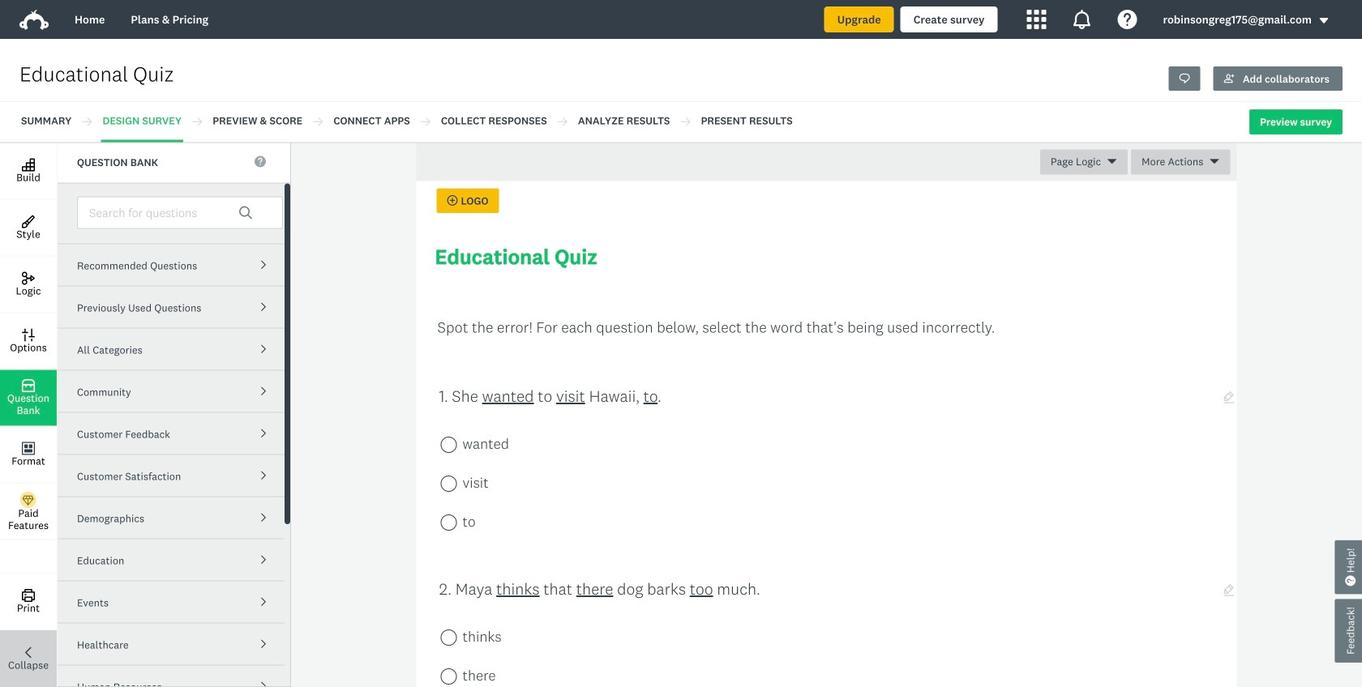 Task type: locate. For each thing, give the bounding box(es) containing it.
0 horizontal spatial products icon image
[[1027, 10, 1047, 29]]

1 horizontal spatial products icon image
[[1073, 10, 1092, 29]]

products icon image
[[1027, 10, 1047, 29], [1073, 10, 1092, 29]]

1 products icon image from the left
[[1027, 10, 1047, 29]]

Search for questions text field
[[77, 197, 283, 229]]

surveymonkey logo image
[[19, 10, 49, 30]]



Task type: vqa. For each thing, say whether or not it's contained in the screenshot.
Search for questions "TEXT BOX"
yes



Task type: describe. For each thing, give the bounding box(es) containing it.
help icon image
[[1118, 10, 1138, 29]]

dropdown arrow image
[[1319, 15, 1330, 26]]

2 products icon image from the left
[[1073, 10, 1092, 29]]



